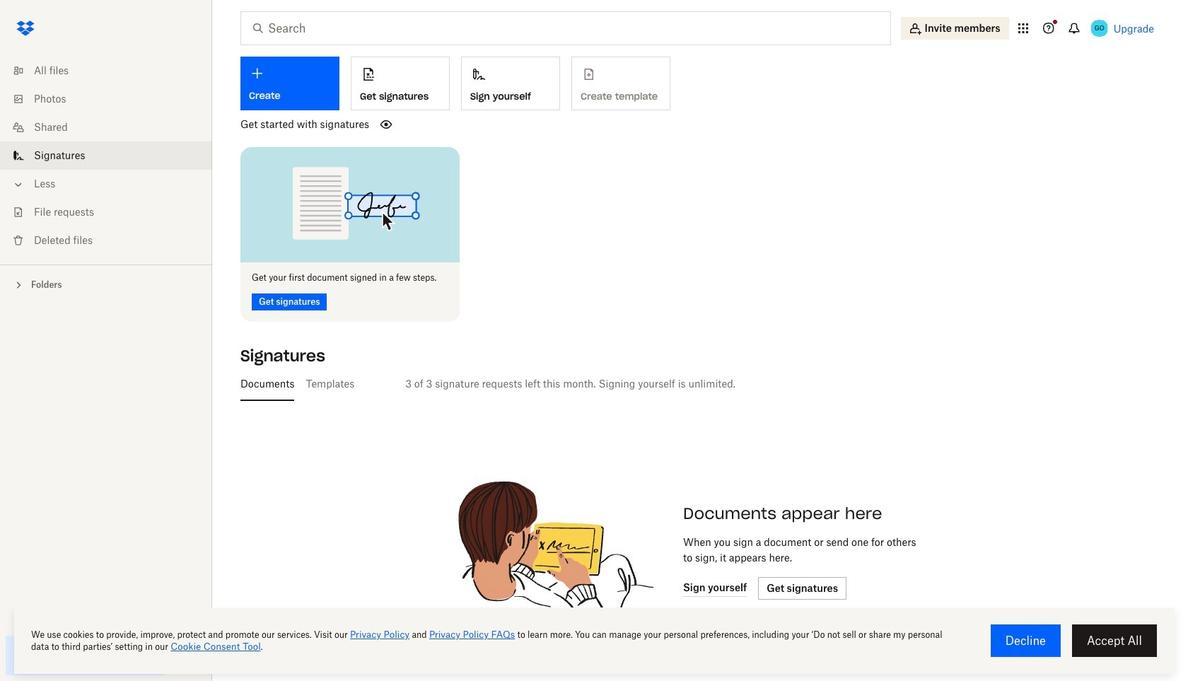 Task type: locate. For each thing, give the bounding box(es) containing it.
tab list
[[235, 367, 1160, 401]]

Search text field
[[268, 20, 862, 37]]

list item
[[0, 141, 212, 170]]

list
[[0, 48, 212, 265]]



Task type: vqa. For each thing, say whether or not it's contained in the screenshot.
tab list
yes



Task type: describe. For each thing, give the bounding box(es) containing it.
less image
[[11, 178, 25, 192]]

dropbox image
[[11, 14, 40, 42]]



